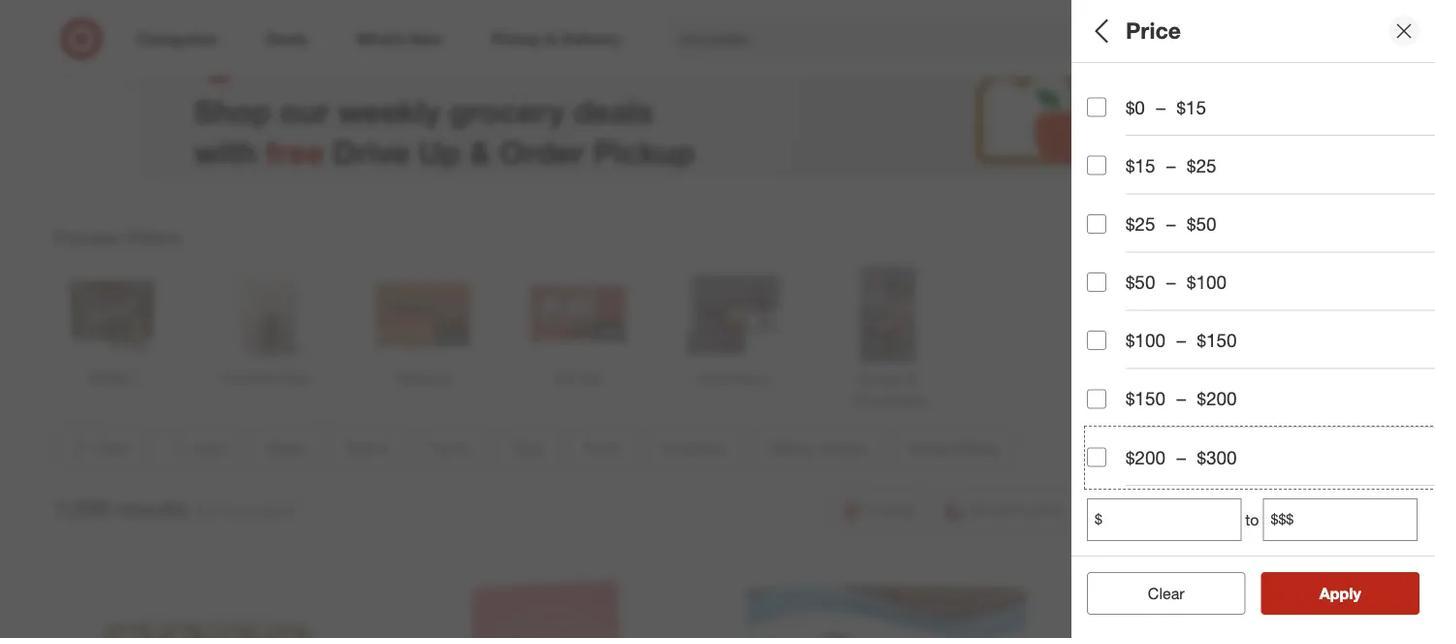 Task type: describe. For each thing, give the bounding box(es) containing it.
chocolates;
[[1166, 305, 1239, 322]]

type barks; filled chocolates; candy bars
[[1087, 280, 1313, 322]]

to
[[1246, 510, 1259, 529]]

with
[[194, 133, 257, 170]]

$50  –  $100 checkbox
[[1087, 273, 1107, 292]]

$15  –  $25
[[1126, 154, 1217, 177]]

1 horizontal spatial $15
[[1177, 96, 1207, 118]]

popular filters
[[54, 226, 182, 248]]

kinder;
[[1346, 169, 1390, 186]]

$0  –  $15 checkbox
[[1087, 98, 1107, 117]]

deals
[[574, 92, 653, 130]]

$300
[[1197, 446, 1237, 468]]

1 horizontal spatial $50
[[1187, 213, 1217, 235]]

dietary
[[1087, 490, 1151, 513]]

weekly
[[338, 92, 441, 130]]

$50  –  $100
[[1126, 271, 1227, 293]]

kat;
[[1318, 169, 1342, 186]]

kit
[[1298, 169, 1314, 186]]

peppermint
[[1350, 237, 1420, 254]]

clear all button
[[1087, 572, 1246, 615]]

cookies
[[1144, 237, 1194, 254]]

all filters
[[1087, 17, 1180, 44]]

type
[[1087, 280, 1128, 302]]

see results
[[1300, 584, 1382, 603]]

crunch;
[[1177, 169, 1225, 186]]

1,090
[[54, 495, 110, 522]]

clear for clear
[[1148, 584, 1185, 603]]

0 vertical spatial $100
[[1187, 271, 1227, 293]]

1,090 results for "chocolate"
[[54, 495, 299, 522]]

results for 1,090
[[116, 495, 188, 522]]

filters
[[127, 226, 182, 248]]

t
[[1431, 169, 1436, 186]]

$0  –  $15
[[1126, 96, 1207, 118]]

price inside dialog
[[1126, 17, 1181, 44]]

occasion button
[[1087, 403, 1436, 470]]

brownie;
[[1087, 237, 1141, 254]]

price dialog
[[1072, 0, 1436, 638]]

see
[[1300, 584, 1327, 603]]

pickup
[[593, 133, 695, 170]]

bars
[[1285, 305, 1313, 322]]

0 horizontal spatial $200
[[1126, 446, 1166, 468]]

brand 3 musketeers; crunch; ghirardelli; kit kat; kinder; lindt; t
[[1087, 144, 1436, 186]]

$100  –  $150 checkbox
[[1087, 331, 1107, 350]]

ghirardelli;
[[1229, 169, 1294, 186]]

$200  –  $300
[[1126, 446, 1237, 468]]

price button
[[1087, 335, 1436, 403]]

all filters dialog
[[1072, 0, 1436, 638]]

search button
[[1138, 17, 1184, 64]]

all
[[1179, 584, 1195, 603]]

up
[[419, 133, 461, 170]]

see results button
[[1261, 572, 1420, 615]]

& inside ◎deals shop our weekly grocery deals with free drive up & order pickup
[[470, 133, 491, 170]]

1 vertical spatial $100
[[1126, 329, 1166, 352]]

grocery
[[449, 92, 565, 130]]

all
[[1087, 17, 1114, 44]]

clear button
[[1087, 572, 1246, 615]]

$200  –  $300 checkbox
[[1087, 448, 1107, 467]]



Task type: vqa. For each thing, say whether or not it's contained in the screenshot.
Kit
yes



Task type: locate. For each thing, give the bounding box(es) containing it.
0 vertical spatial $50
[[1187, 213, 1217, 235]]

occasion
[[1087, 423, 1170, 445]]

1 vertical spatial $200
[[1126, 446, 1166, 468]]

our
[[280, 92, 329, 130]]

results left for
[[116, 495, 188, 522]]

2 clear from the left
[[1148, 584, 1185, 603]]

candy
[[1242, 305, 1282, 322]]

$15 right the "$15  –  $25" option
[[1126, 154, 1156, 177]]

$50
[[1187, 213, 1217, 235], [1126, 271, 1156, 293]]

$25
[[1187, 154, 1217, 177], [1126, 213, 1156, 235]]

None text field
[[1263, 499, 1418, 541]]

1 horizontal spatial $150
[[1197, 329, 1237, 352]]

clear for clear all
[[1139, 584, 1175, 603]]

$150 up the occasion
[[1126, 388, 1166, 410]]

& left cream; in the right top of the page
[[1198, 237, 1206, 254]]

1 horizontal spatial $200
[[1197, 388, 1237, 410]]

0 vertical spatial price
[[1126, 17, 1181, 44]]

$200 up $300
[[1197, 388, 1237, 410]]

$100 up chocolates;
[[1187, 271, 1227, 293]]

filled
[[1130, 305, 1162, 322]]

0 horizontal spatial results
[[116, 495, 188, 522]]

drive
[[333, 133, 410, 170]]

1 vertical spatial results
[[1332, 584, 1382, 603]]

1 vertical spatial price
[[1087, 355, 1133, 377]]

1 vertical spatial &
[[1198, 237, 1206, 254]]

clear inside button
[[1148, 584, 1185, 603]]

barks;
[[1087, 305, 1126, 322]]

$150  –  $200 checkbox
[[1087, 389, 1107, 409]]

3
[[1087, 169, 1095, 186]]

search
[[1138, 31, 1184, 50]]

"chocolate"
[[219, 501, 299, 520]]

dietary needs
[[1087, 490, 1212, 513]]

none text field inside price dialog
[[1263, 499, 1418, 541]]

$200
[[1197, 388, 1237, 410], [1126, 446, 1166, 468]]

1 vertical spatial $25
[[1126, 213, 1156, 235]]

price
[[1126, 17, 1181, 44], [1087, 355, 1133, 377]]

clear left all
[[1139, 584, 1175, 603]]

lindt;
[[1394, 169, 1428, 186]]

price down $100  –  $150 checkbox
[[1087, 355, 1133, 377]]

&
[[470, 133, 491, 170], [1198, 237, 1206, 254]]

$150  –  $200
[[1126, 388, 1237, 410]]

0 vertical spatial $15
[[1177, 96, 1207, 118]]

0 horizontal spatial &
[[470, 133, 491, 170]]

$25 up brownie;
[[1126, 213, 1156, 235]]

& right up
[[470, 133, 491, 170]]

◎deals
[[194, 31, 357, 85]]

$15
[[1177, 96, 1207, 118], [1126, 154, 1156, 177]]

1 vertical spatial $50
[[1126, 271, 1156, 293]]

shop
[[194, 92, 271, 130]]

1 horizontal spatial $25
[[1187, 154, 1217, 177]]

$25 left ghirardelli;
[[1187, 154, 1217, 177]]

1 vertical spatial $15
[[1126, 154, 1156, 177]]

dietary needs button
[[1087, 470, 1436, 538]]

none text field inside price dialog
[[1087, 499, 1242, 541]]

deals
[[1087, 83, 1137, 105]]

0 horizontal spatial $100
[[1126, 329, 1166, 352]]

apply
[[1320, 584, 1362, 603]]

$200 down the occasion
[[1126, 446, 1166, 468]]

0 horizontal spatial $150
[[1126, 388, 1166, 410]]

$150
[[1197, 329, 1237, 352], [1126, 388, 1166, 410]]

needs
[[1156, 490, 1212, 513]]

clear inside button
[[1139, 584, 1175, 603]]

0 vertical spatial results
[[116, 495, 188, 522]]

deals button
[[1087, 63, 1436, 131]]

$50 up cream; in the right top of the page
[[1187, 213, 1217, 235]]

$100
[[1187, 271, 1227, 293], [1126, 329, 1166, 352]]

for
[[196, 501, 215, 520]]

$150 down chocolates;
[[1197, 329, 1237, 352]]

0 horizontal spatial $25
[[1126, 213, 1156, 235]]

musketeers;
[[1099, 169, 1173, 186]]

brand
[[1087, 144, 1140, 166]]

◎deals shop our weekly grocery deals with free drive up & order pickup
[[194, 31, 695, 170]]

1 horizontal spatial &
[[1198, 237, 1206, 254]]

price inside button
[[1087, 355, 1133, 377]]

order
[[500, 133, 585, 170]]

0 horizontal spatial $50
[[1126, 271, 1156, 293]]

0 vertical spatial &
[[470, 133, 491, 170]]

1 vertical spatial $150
[[1126, 388, 1166, 410]]

results right see
[[1332, 584, 1382, 603]]

peanut
[[1258, 237, 1301, 254]]

results for see
[[1332, 584, 1382, 603]]

flavor
[[1087, 212, 1141, 234]]

0 vertical spatial $150
[[1197, 329, 1237, 352]]

1 clear from the left
[[1139, 584, 1175, 603]]

0 vertical spatial $25
[[1187, 154, 1217, 177]]

$15 right $0 at top right
[[1177, 96, 1207, 118]]

flavor brownie; cookies & cream; peanut butter; peppermint
[[1087, 212, 1420, 254]]

0 vertical spatial $200
[[1197, 388, 1237, 410]]

filters
[[1120, 17, 1180, 44]]

price right all at right
[[1126, 17, 1181, 44]]

$25  –  $50
[[1126, 213, 1217, 235]]

apply button
[[1261, 572, 1420, 615]]

$100 down filled
[[1126, 329, 1166, 352]]

$15  –  $25 checkbox
[[1087, 156, 1107, 175]]

& inside the flavor brownie; cookies & cream; peanut butter; peppermint
[[1198, 237, 1206, 254]]

butter;
[[1305, 237, 1346, 254]]

results
[[116, 495, 188, 522], [1332, 584, 1382, 603]]

clear down dietary needs
[[1148, 584, 1185, 603]]

1 horizontal spatial results
[[1332, 584, 1382, 603]]

1 horizontal spatial $100
[[1187, 271, 1227, 293]]

clear
[[1139, 584, 1175, 603], [1148, 584, 1185, 603]]

popular
[[54, 226, 122, 248]]

$25  –  $50 checkbox
[[1087, 214, 1107, 234]]

cream;
[[1210, 237, 1255, 254]]

results inside button
[[1332, 584, 1382, 603]]

$0
[[1126, 96, 1145, 118]]

None text field
[[1087, 499, 1242, 541]]

What can we help you find? suggestions appear below search field
[[668, 17, 1151, 60]]

free
[[266, 133, 324, 170]]

0 horizontal spatial $15
[[1126, 154, 1156, 177]]

$100  –  $150
[[1126, 329, 1237, 352]]

clear all
[[1139, 584, 1195, 603]]

$50 up filled
[[1126, 271, 1156, 293]]



